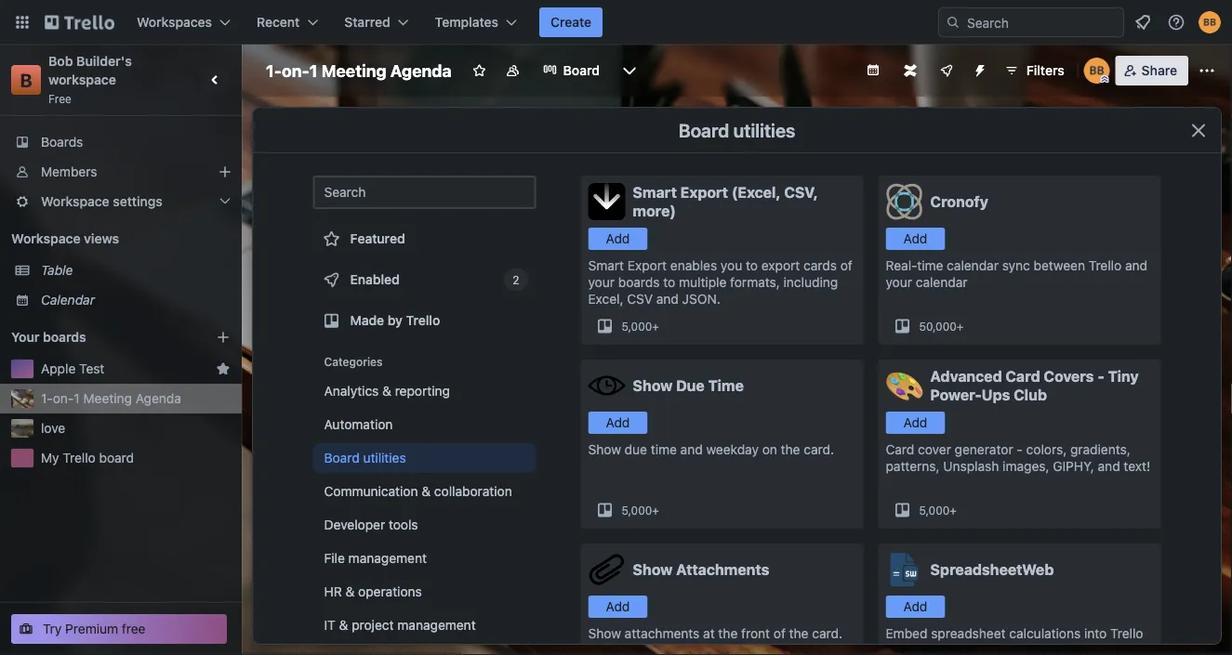 Task type: vqa. For each thing, say whether or not it's contained in the screenshot.
'No Members'
no



Task type: describe. For each thing, give the bounding box(es) containing it.
5,000 for smart export (excel, csv, more)
[[622, 320, 652, 333]]

add button for smart export (excel, csv, more)
[[588, 228, 648, 250]]

add button for show attachments
[[588, 596, 648, 618]]

table link
[[41, 261, 231, 280]]

calendar power-up image
[[866, 62, 880, 77]]

templates
[[435, 14, 498, 30]]

and left weekday
[[680, 442, 703, 458]]

5,000 for advanced card covers - tiny power-ups club
[[919, 504, 950, 517]]

test
[[79, 361, 104, 377]]

and inside card cover generator - colors, gradients, patterns, unsplash images, giphy, and text!
[[1098, 459, 1120, 474]]

show attachments at the front of the card.
[[588, 626, 843, 642]]

add for cronofy
[[904, 231, 927, 246]]

add for smart export (excel, csv, more)
[[606, 231, 630, 246]]

1 vertical spatial utilities
[[363, 451, 406, 466]]

bob
[[48, 53, 73, 69]]

show due time and weekday on the card.
[[588, 442, 834, 458]]

bob builder (bobbuilder40) image
[[1199, 11, 1221, 33]]

b link
[[11, 65, 41, 95]]

your boards
[[11, 330, 86, 345]]

featured link
[[313, 220, 536, 258]]

of inside smart export enables you to export cards of your boards to multiple formats, including excel, csv and json.
[[840, 258, 853, 273]]

50,000 +
[[919, 320, 964, 333]]

automation link
[[313, 410, 536, 440]]

by
[[388, 313, 403, 328]]

0 horizontal spatial to
[[663, 275, 675, 290]]

boards inside your boards with 4 items element
[[43, 330, 86, 345]]

automation image
[[965, 56, 991, 82]]

2
[[513, 273, 519, 286]]

free
[[48, 92, 72, 105]]

love
[[41, 421, 65, 436]]

primary element
[[0, 0, 1232, 45]]

my
[[41, 451, 59, 466]]

workspace settings button
[[0, 187, 242, 217]]

starred icon image
[[216, 362, 231, 377]]

workspaces
[[137, 14, 212, 30]]

0 vertical spatial calendar
[[947, 258, 999, 273]]

builder's
[[76, 53, 132, 69]]

templates button
[[424, 7, 528, 37]]

embed
[[886, 626, 928, 642]]

formats,
[[730, 275, 780, 290]]

calendar
[[41, 292, 95, 308]]

show due time
[[633, 377, 744, 395]]

tiny
[[1108, 368, 1139, 385]]

advanced
[[930, 368, 1002, 385]]

analytics & reporting link
[[313, 377, 536, 406]]

try premium free
[[43, 622, 146, 637]]

add button for spreadsheetweb
[[886, 596, 945, 618]]

images,
[[1003, 459, 1049, 474]]

smart for smart export (excel, csv, more)
[[633, 184, 677, 201]]

sync
[[1002, 258, 1030, 273]]

advanced card covers - tiny power-ups club
[[930, 368, 1139, 404]]

covers
[[1044, 368, 1094, 385]]

smart for smart export enables you to export cards of your boards to multiple formats, including excel, csv and json.
[[588, 258, 624, 273]]

operations
[[358, 584, 422, 600]]

power-
[[930, 386, 982, 404]]

1 horizontal spatial to
[[746, 258, 758, 273]]

add button for show due time
[[588, 412, 648, 434]]

file management link
[[313, 544, 536, 574]]

customize views image
[[620, 61, 639, 80]]

card cover generator - colors, gradients, patterns, unsplash images, giphy, and text!
[[886, 442, 1150, 474]]

show for show due time
[[633, 377, 673, 395]]

workspaces button
[[126, 7, 242, 37]]

cards inside smart export enables you to export cards of your boards to multiple formats, including excel, csv and json.
[[804, 258, 837, 273]]

views
[[84, 231, 119, 246]]

attachments
[[625, 626, 700, 642]]

due
[[625, 442, 647, 458]]

and inside real-time calendar sync between trello and your calendar
[[1125, 258, 1148, 273]]

& for operations
[[345, 584, 355, 600]]

reporting
[[395, 384, 450, 399]]

json.
[[682, 292, 720, 307]]

1 horizontal spatial utilities
[[733, 119, 795, 141]]

5,000 + for show due time
[[622, 504, 659, 517]]

workspace visible image
[[506, 63, 520, 78]]

calendar link
[[41, 291, 231, 310]]

it
[[324, 618, 336, 633]]

search image
[[946, 15, 961, 30]]

on- inside 1-on-1 meeting agenda text field
[[282, 60, 309, 80]]

Board name text field
[[257, 56, 461, 86]]

board link
[[532, 56, 611, 86]]

the for show due time
[[781, 442, 800, 458]]

meeting inside text field
[[321, 60, 387, 80]]

add button for cronofy
[[886, 228, 945, 250]]

0 horizontal spatial of
[[774, 626, 786, 642]]

colors,
[[1026, 442, 1067, 458]]

starred
[[344, 14, 390, 30]]

1- inside text field
[[266, 60, 282, 80]]

share
[[1142, 63, 1177, 78]]

apple test
[[41, 361, 104, 377]]

card. for show attachments
[[812, 626, 843, 642]]

premium
[[65, 622, 118, 637]]

excel,
[[588, 292, 623, 307]]

export for enables
[[628, 258, 667, 273]]

enabled
[[350, 272, 400, 287]]

filters button
[[999, 56, 1070, 86]]

the for show attachments
[[789, 626, 809, 642]]

attachments
[[676, 561, 769, 579]]

- for colors,
[[1017, 442, 1023, 458]]

card inside card cover generator - colors, gradients, patterns, unsplash images, giphy, and text!
[[886, 442, 914, 458]]

multiple
[[679, 275, 727, 290]]

made
[[350, 313, 384, 328]]

0 horizontal spatial 1-
[[41, 391, 53, 406]]

board utilities link
[[313, 444, 536, 473]]

analytics
[[324, 384, 379, 399]]

recent button
[[246, 7, 329, 37]]

workspace for workspace settings
[[41, 194, 109, 209]]

the right at
[[718, 626, 738, 642]]

5,000 + for smart export (excel, csv, more)
[[622, 320, 659, 333]]

cover
[[918, 442, 951, 458]]

developer tools
[[324, 517, 418, 533]]

confluence icon image
[[904, 64, 917, 77]]

club
[[1014, 386, 1047, 404]]

it & project management
[[324, 618, 476, 633]]

workspace navigation collapse icon image
[[203, 67, 229, 93]]

my trello board link
[[41, 449, 231, 468]]

communication & collaboration
[[324, 484, 512, 499]]

5,000 + for advanced card covers - tiny power-ups club
[[919, 504, 957, 517]]

recent
[[257, 14, 300, 30]]

enables
[[670, 258, 717, 273]]

trello inside my trello board link
[[63, 451, 96, 466]]

create
[[551, 14, 592, 30]]

your
[[11, 330, 40, 345]]

1 horizontal spatial board utilities
[[679, 119, 795, 141]]

time
[[708, 377, 744, 395]]

members link
[[0, 157, 242, 187]]

+ for show due time
[[652, 504, 659, 517]]

made by trello link
[[313, 302, 536, 339]]

add for show attachments
[[606, 599, 630, 615]]

my trello board
[[41, 451, 134, 466]]

try premium free button
[[11, 615, 227, 644]]

hr & operations
[[324, 584, 422, 600]]

generator
[[955, 442, 1013, 458]]

2 vertical spatial board
[[324, 451, 360, 466]]

developer
[[324, 517, 385, 533]]



Task type: locate. For each thing, give the bounding box(es) containing it.
it & project management link
[[313, 611, 536, 641]]

agenda
[[390, 60, 452, 80], [136, 391, 181, 406]]

& for collaboration
[[422, 484, 431, 499]]

cards
[[804, 258, 837, 273], [886, 643, 919, 656]]

1 horizontal spatial smart
[[633, 184, 677, 201]]

0 vertical spatial board
[[563, 63, 600, 78]]

add up embed
[[904, 599, 927, 615]]

open information menu image
[[1167, 13, 1186, 32]]

bob builder's workspace free
[[48, 53, 135, 105]]

1 vertical spatial time
[[651, 442, 677, 458]]

1 vertical spatial on-
[[53, 391, 74, 406]]

0 vertical spatial export
[[680, 184, 728, 201]]

50,000
[[919, 320, 957, 333]]

0 vertical spatial 1-
[[266, 60, 282, 80]]

your up excel,
[[588, 275, 615, 290]]

5,000 +
[[622, 320, 659, 333], [622, 504, 659, 517], [919, 504, 957, 517]]

1 vertical spatial 1
[[74, 391, 80, 406]]

add up attachments
[[606, 599, 630, 615]]

1 horizontal spatial on-
[[282, 60, 309, 80]]

workspace inside workspace settings popup button
[[41, 194, 109, 209]]

to up "formats,"
[[746, 258, 758, 273]]

1- up love
[[41, 391, 53, 406]]

the right 'front'
[[789, 626, 809, 642]]

1 horizontal spatial card
[[1006, 368, 1040, 385]]

add button up due
[[588, 412, 648, 434]]

0 horizontal spatial board utilities
[[324, 451, 406, 466]]

apple
[[41, 361, 76, 377]]

1 horizontal spatial agenda
[[390, 60, 452, 80]]

1 inside 1-on-1 meeting agenda text field
[[309, 60, 318, 80]]

1 vertical spatial to
[[663, 275, 675, 290]]

1 horizontal spatial meeting
[[321, 60, 387, 80]]

0 horizontal spatial your
[[588, 275, 615, 290]]

1 vertical spatial meeting
[[83, 391, 132, 406]]

agenda up love link
[[136, 391, 181, 406]]

0 horizontal spatial board
[[324, 451, 360, 466]]

1 horizontal spatial -
[[1098, 368, 1104, 385]]

1 vertical spatial card
[[886, 442, 914, 458]]

create button
[[539, 7, 603, 37]]

0 vertical spatial boards
[[618, 275, 660, 290]]

+ for advanced card covers - tiny power-ups club
[[950, 504, 957, 517]]

export
[[680, 184, 728, 201], [628, 258, 667, 273]]

boards up csv
[[618, 275, 660, 290]]

1 horizontal spatial of
[[840, 258, 853, 273]]

+ down csv
[[652, 320, 659, 333]]

to
[[746, 258, 758, 273], [663, 275, 675, 290]]

smart up more)
[[633, 184, 677, 201]]

calendar
[[947, 258, 999, 273], [916, 275, 968, 290]]

- inside card cover generator - colors, gradients, patterns, unsplash images, giphy, and text!
[[1017, 442, 1023, 458]]

utilities up (excel,
[[733, 119, 795, 141]]

& right hr
[[345, 584, 355, 600]]

Search text field
[[313, 176, 536, 209]]

1 horizontal spatial time
[[917, 258, 943, 273]]

0 vertical spatial smart
[[633, 184, 677, 201]]

card. for show due time
[[804, 442, 834, 458]]

0 vertical spatial board utilities
[[679, 119, 795, 141]]

0 vertical spatial time
[[917, 258, 943, 273]]

bob builder's workspace link
[[48, 53, 135, 87]]

& inside 'it & project management' link
[[339, 618, 348, 633]]

1 horizontal spatial export
[[680, 184, 728, 201]]

board
[[99, 451, 134, 466]]

1 vertical spatial boards
[[43, 330, 86, 345]]

add button for advanced card covers - tiny power-ups club
[[886, 412, 945, 434]]

1-on-1 meeting agenda inside text field
[[266, 60, 452, 80]]

export left (excel,
[[680, 184, 728, 201]]

add board image
[[216, 330, 231, 345]]

0 horizontal spatial agenda
[[136, 391, 181, 406]]

show for show attachments
[[633, 561, 673, 579]]

csv
[[627, 292, 653, 307]]

0 vertical spatial card.
[[804, 442, 834, 458]]

show for show attachments at the front of the card.
[[588, 626, 621, 642]]

1 vertical spatial of
[[774, 626, 786, 642]]

and right csv
[[656, 292, 679, 307]]

utilities up communication on the left of page
[[363, 451, 406, 466]]

card. right on on the right bottom of page
[[804, 442, 834, 458]]

real-
[[886, 258, 917, 273]]

5,000 down due
[[622, 504, 652, 517]]

show
[[633, 377, 673, 395], [588, 442, 621, 458], [633, 561, 673, 579], [588, 626, 621, 642]]

boards link
[[0, 127, 242, 157]]

1- down recent in the left top of the page
[[266, 60, 282, 80]]

- left tiny
[[1098, 368, 1104, 385]]

patterns,
[[886, 459, 940, 474]]

and
[[1125, 258, 1148, 273], [656, 292, 679, 307], [680, 442, 703, 458], [1098, 459, 1120, 474]]

this member is an admin of this board. image
[[1101, 75, 1109, 84]]

starred button
[[333, 7, 420, 37]]

1 horizontal spatial 1
[[309, 60, 318, 80]]

5,000 + down due
[[622, 504, 659, 517]]

of
[[840, 258, 853, 273], [774, 626, 786, 642]]

boards inside smart export enables you to export cards of your boards to multiple formats, including excel, csv and json.
[[618, 275, 660, 290]]

export inside smart export enables you to export cards of your boards to multiple formats, including excel, csv and json.
[[628, 258, 667, 273]]

1-on-1 meeting agenda down starred
[[266, 60, 452, 80]]

you
[[721, 258, 742, 273]]

1 horizontal spatial 1-on-1 meeting agenda
[[266, 60, 452, 80]]

add up the real-
[[904, 231, 927, 246]]

workspace down members
[[41, 194, 109, 209]]

card
[[1006, 368, 1040, 385], [886, 442, 914, 458]]

workspace for workspace views
[[11, 231, 80, 246]]

2 horizontal spatial board
[[679, 119, 729, 141]]

boards up apple on the bottom of the page
[[43, 330, 86, 345]]

analytics & reporting
[[324, 384, 450, 399]]

management down hr & operations link
[[397, 618, 476, 633]]

add up excel,
[[606, 231, 630, 246]]

workspace
[[48, 72, 116, 87]]

trello right by
[[406, 313, 440, 328]]

automation
[[324, 417, 393, 432]]

card up club
[[1006, 368, 1040, 385]]

1 vertical spatial 1-on-1 meeting agenda
[[41, 391, 181, 406]]

1 vertical spatial workspace
[[11, 231, 80, 246]]

1 vertical spatial export
[[628, 258, 667, 273]]

your boards with 4 items element
[[11, 326, 188, 349]]

board utilities up communication on the left of page
[[324, 451, 406, 466]]

board utilities up (excel,
[[679, 119, 795, 141]]

your
[[588, 275, 615, 290], [886, 275, 912, 290]]

trello inside embed spreadsheet calculations into trello cards
[[1110, 626, 1143, 642]]

1 horizontal spatial your
[[886, 275, 912, 290]]

-
[[1098, 368, 1104, 385], [1017, 442, 1023, 458]]

csv,
[[784, 184, 818, 201]]

trello right the between
[[1089, 258, 1122, 273]]

time inside real-time calendar sync between trello and your calendar
[[917, 258, 943, 273]]

on
[[762, 442, 777, 458]]

of left the real-
[[840, 258, 853, 273]]

0 horizontal spatial on-
[[53, 391, 74, 406]]

time up 50,000
[[917, 258, 943, 273]]

0 horizontal spatial boards
[[43, 330, 86, 345]]

collaboration
[[434, 484, 512, 499]]

0 vertical spatial utilities
[[733, 119, 795, 141]]

0 vertical spatial meeting
[[321, 60, 387, 80]]

and right the between
[[1125, 258, 1148, 273]]

cards up including
[[804, 258, 837, 273]]

table
[[41, 263, 73, 278]]

& for project
[[339, 618, 348, 633]]

text!
[[1124, 459, 1150, 474]]

1-
[[266, 60, 282, 80], [41, 391, 53, 406]]

+ up "show attachments"
[[652, 504, 659, 517]]

1 down apple test
[[74, 391, 80, 406]]

&
[[382, 384, 391, 399], [422, 484, 431, 499], [345, 584, 355, 600], [339, 618, 348, 633]]

0 vertical spatial on-
[[282, 60, 309, 80]]

calendar left sync
[[947, 258, 999, 273]]

and inside smart export enables you to export cards of your boards to multiple formats, including excel, csv and json.
[[656, 292, 679, 307]]

1 horizontal spatial board
[[563, 63, 600, 78]]

add button up attachments
[[588, 596, 648, 618]]

1 down recent dropdown button
[[309, 60, 318, 80]]

time right due
[[651, 442, 677, 458]]

share button
[[1116, 56, 1188, 86]]

0 horizontal spatial 1
[[74, 391, 80, 406]]

power ups image
[[939, 63, 954, 78]]

1 vertical spatial board utilities
[[324, 451, 406, 466]]

0 horizontal spatial -
[[1017, 442, 1023, 458]]

weekday
[[706, 442, 759, 458]]

1 vertical spatial 1-
[[41, 391, 53, 406]]

0 vertical spatial card
[[1006, 368, 1040, 385]]

show for show due time and weekday on the card.
[[588, 442, 621, 458]]

workspace up table
[[11, 231, 80, 246]]

0 horizontal spatial time
[[651, 442, 677, 458]]

made by trello
[[350, 313, 440, 328]]

0 notifications image
[[1132, 11, 1154, 33]]

1-on-1 meeting agenda down apple test link
[[41, 391, 181, 406]]

agenda left star or unstar board image at the left top
[[390, 60, 452, 80]]

on- inside 1-on-1 meeting agenda link
[[53, 391, 74, 406]]

export up csv
[[628, 258, 667, 273]]

export for (excel,
[[680, 184, 728, 201]]

cronofy
[[930, 193, 988, 211]]

management
[[348, 551, 427, 566], [397, 618, 476, 633]]

trello inside real-time calendar sync between trello and your calendar
[[1089, 258, 1122, 273]]

5,000 down csv
[[622, 320, 652, 333]]

1 vertical spatial smart
[[588, 258, 624, 273]]

utilities
[[733, 119, 795, 141], [363, 451, 406, 466]]

+ down unsplash
[[950, 504, 957, 517]]

file
[[324, 551, 345, 566]]

1 vertical spatial agenda
[[136, 391, 181, 406]]

0 horizontal spatial cards
[[804, 258, 837, 273]]

meeting down "test"
[[83, 391, 132, 406]]

trello inside made by trello link
[[406, 313, 440, 328]]

trello
[[1089, 258, 1122, 273], [406, 313, 440, 328], [63, 451, 96, 466], [1110, 626, 1143, 642]]

add up cover
[[904, 415, 927, 431]]

- inside advanced card covers - tiny power-ups club
[[1098, 368, 1104, 385]]

project
[[352, 618, 394, 633]]

0 vertical spatial 1
[[309, 60, 318, 80]]

love link
[[41, 419, 231, 438]]

1 vertical spatial calendar
[[916, 275, 968, 290]]

members
[[41, 164, 97, 179]]

0 horizontal spatial utilities
[[363, 451, 406, 466]]

and down gradients,
[[1098, 459, 1120, 474]]

to down enables
[[663, 275, 675, 290]]

workspace views
[[11, 231, 119, 246]]

1 horizontal spatial boards
[[618, 275, 660, 290]]

5,000
[[622, 320, 652, 333], [622, 504, 652, 517], [919, 504, 950, 517]]

meeting
[[321, 60, 387, 80], [83, 391, 132, 406]]

0 horizontal spatial smart
[[588, 258, 624, 273]]

0 vertical spatial -
[[1098, 368, 1104, 385]]

switch to… image
[[13, 13, 32, 32]]

& for reporting
[[382, 384, 391, 399]]

0 horizontal spatial card
[[886, 442, 914, 458]]

export
[[761, 258, 800, 273]]

of right 'front'
[[774, 626, 786, 642]]

board utilities
[[679, 119, 795, 141], [324, 451, 406, 466]]

export inside smart export (excel, csv, more)
[[680, 184, 728, 201]]

add button down more)
[[588, 228, 648, 250]]

& inside analytics & reporting 'link'
[[382, 384, 391, 399]]

+ for cronofy
[[957, 320, 964, 333]]

smart up excel,
[[588, 258, 624, 273]]

board left 'customize views' icon
[[563, 63, 600, 78]]

at
[[703, 626, 715, 642]]

ups
[[982, 386, 1010, 404]]

trello right my
[[63, 451, 96, 466]]

0 vertical spatial management
[[348, 551, 427, 566]]

board down automation
[[324, 451, 360, 466]]

board up smart export (excel, csv, more) at the top of page
[[679, 119, 729, 141]]

add for show due time
[[606, 415, 630, 431]]

the right on on the right bottom of page
[[781, 442, 800, 458]]

1 horizontal spatial cards
[[886, 643, 919, 656]]

1 vertical spatial management
[[397, 618, 476, 633]]

star or unstar board image
[[472, 63, 487, 78]]

1 your from the left
[[588, 275, 615, 290]]

your inside real-time calendar sync between trello and your calendar
[[886, 275, 912, 290]]

card inside advanced card covers - tiny power-ups club
[[1006, 368, 1040, 385]]

show menu image
[[1198, 61, 1216, 80]]

& right it
[[339, 618, 348, 633]]

0 vertical spatial cards
[[804, 258, 837, 273]]

add for spreadsheetweb
[[904, 599, 927, 615]]

(excel,
[[732, 184, 781, 201]]

due
[[676, 377, 705, 395]]

1 vertical spatial -
[[1017, 442, 1023, 458]]

trello right "into"
[[1110, 626, 1143, 642]]

1 inside 1-on-1 meeting agenda link
[[74, 391, 80, 406]]

0 horizontal spatial meeting
[[83, 391, 132, 406]]

0 vertical spatial to
[[746, 258, 758, 273]]

card up patterns,
[[886, 442, 914, 458]]

add button up cover
[[886, 412, 945, 434]]

your down the real-
[[886, 275, 912, 290]]

back to home image
[[45, 7, 114, 37]]

0 horizontal spatial 1-on-1 meeting agenda
[[41, 391, 181, 406]]

0 vertical spatial workspace
[[41, 194, 109, 209]]

smart inside smart export enables you to export cards of your boards to multiple formats, including excel, csv and json.
[[588, 258, 624, 273]]

add up due
[[606, 415, 630, 431]]

apple test link
[[41, 360, 208, 378]]

1 vertical spatial board
[[679, 119, 729, 141]]

agenda inside text field
[[390, 60, 452, 80]]

on- down apple on the bottom of the page
[[53, 391, 74, 406]]

& right 'analytics'
[[382, 384, 391, 399]]

+ for smart export (excel, csv, more)
[[652, 320, 659, 333]]

5,000 for show due time
[[622, 504, 652, 517]]

5,000 + down csv
[[622, 320, 659, 333]]

Search field
[[961, 8, 1123, 36]]

cards down embed
[[886, 643, 919, 656]]

meeting down starred
[[321, 60, 387, 80]]

5,000 + down patterns,
[[919, 504, 957, 517]]

including
[[784, 275, 838, 290]]

& down board utilities link
[[422, 484, 431, 499]]

gradients,
[[1070, 442, 1131, 458]]

1 vertical spatial cards
[[886, 643, 919, 656]]

add button up embed
[[886, 596, 945, 618]]

0 vertical spatial 1-on-1 meeting agenda
[[266, 60, 452, 80]]

time
[[917, 258, 943, 273], [651, 442, 677, 458]]

0 vertical spatial of
[[840, 258, 853, 273]]

1 vertical spatial card.
[[812, 626, 843, 642]]

- up images,
[[1017, 442, 1023, 458]]

bob builder (bobbuilder40) image
[[1084, 58, 1110, 84]]

spreadsheet
[[931, 626, 1006, 642]]

smart inside smart export (excel, csv, more)
[[633, 184, 677, 201]]

add button up the real-
[[886, 228, 945, 250]]

0 horizontal spatial export
[[628, 258, 667, 273]]

+ up the advanced
[[957, 320, 964, 333]]

free
[[122, 622, 146, 637]]

unsplash
[[943, 459, 999, 474]]

0 vertical spatial agenda
[[390, 60, 452, 80]]

& inside communication & collaboration link
[[422, 484, 431, 499]]

the
[[781, 442, 800, 458], [718, 626, 738, 642], [789, 626, 809, 642]]

cards inside embed spreadsheet calculations into trello cards
[[886, 643, 919, 656]]

add for advanced card covers - tiny power-ups club
[[904, 415, 927, 431]]

5,000 down patterns,
[[919, 504, 950, 517]]

calendar down the real-
[[916, 275, 968, 290]]

& inside hr & operations link
[[345, 584, 355, 600]]

communication & collaboration link
[[313, 477, 536, 507]]

2 your from the left
[[886, 275, 912, 290]]

on- down recent dropdown button
[[282, 60, 309, 80]]

1 horizontal spatial 1-
[[266, 60, 282, 80]]

- for tiny
[[1098, 368, 1104, 385]]

categories
[[324, 355, 383, 368]]

management up "operations"
[[348, 551, 427, 566]]

card.
[[804, 442, 834, 458], [812, 626, 843, 642]]

your inside smart export enables you to export cards of your boards to multiple formats, including excel, csv and json.
[[588, 275, 615, 290]]

card. right 'front'
[[812, 626, 843, 642]]



